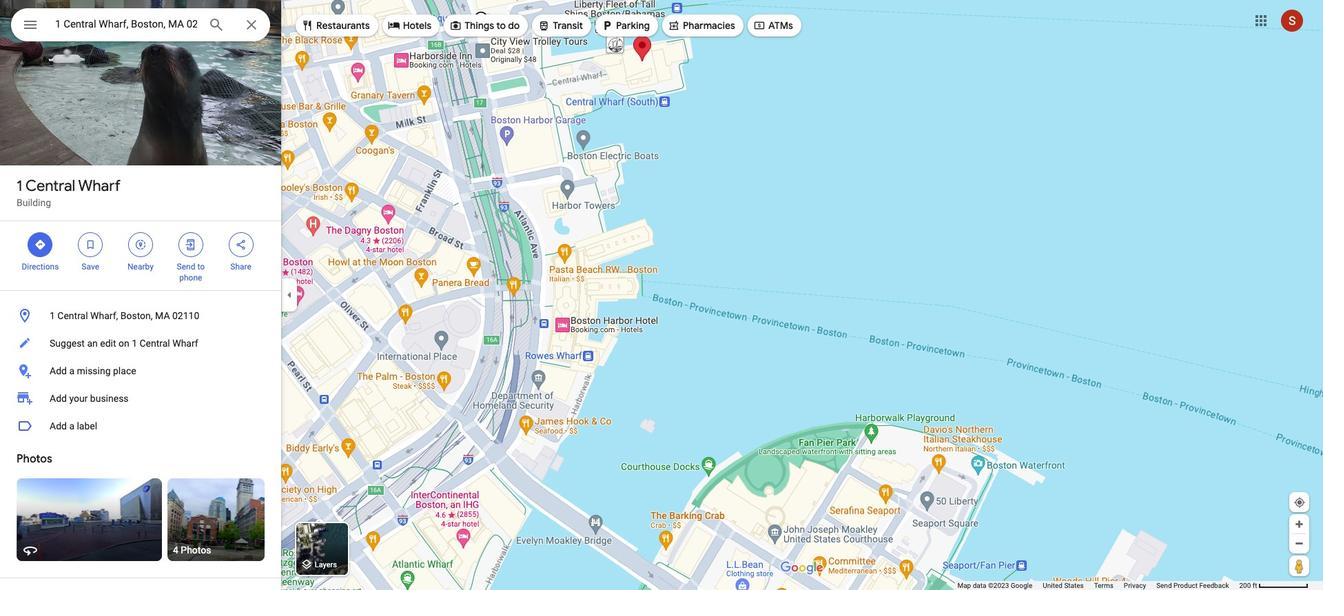 Task type: describe. For each thing, give the bounding box(es) containing it.
4 photos
[[173, 545, 211, 556]]


[[84, 237, 97, 252]]

edit
[[100, 338, 116, 349]]

 hotels
[[388, 18, 432, 33]]

a for label
[[69, 420, 74, 432]]

photos inside button
[[181, 545, 211, 556]]

add for add your business
[[50, 393, 67, 404]]

add your business
[[50, 393, 129, 404]]

footer inside google maps element
[[958, 581, 1240, 590]]

privacy button
[[1124, 581, 1146, 590]]

boston,
[[120, 310, 153, 321]]


[[601, 18, 614, 33]]

restaurants
[[316, 19, 370, 32]]

ft
[[1253, 582, 1258, 589]]

©2023
[[988, 582, 1009, 589]]


[[301, 18, 314, 33]]


[[450, 18, 462, 33]]


[[235, 237, 247, 252]]

 button
[[11, 8, 50, 44]]

pharmacies
[[683, 19, 735, 32]]

an
[[87, 338, 98, 349]]

states
[[1065, 582, 1084, 589]]

add a missing place button
[[0, 357, 281, 385]]


[[538, 18, 550, 33]]

map data ©2023 google
[[958, 582, 1033, 589]]

united states
[[1043, 582, 1084, 589]]


[[753, 18, 766, 33]]

1 central wharf, boston, ma 02110 button
[[0, 302, 281, 330]]

data
[[973, 582, 987, 589]]

zoom out image
[[1295, 538, 1305, 549]]


[[388, 18, 400, 33]]

privacy
[[1124, 582, 1146, 589]]

terms
[[1095, 582, 1114, 589]]

2 vertical spatial central
[[140, 338, 170, 349]]


[[668, 18, 680, 33]]

layers
[[315, 561, 337, 570]]

4
[[173, 545, 178, 556]]

add for add a label
[[50, 420, 67, 432]]

ma
[[155, 310, 170, 321]]

a for missing
[[69, 365, 74, 376]]

add for add a missing place
[[50, 365, 67, 376]]


[[22, 15, 39, 34]]

building
[[17, 197, 51, 208]]

do
[[508, 19, 520, 32]]

product
[[1174, 582, 1198, 589]]

200
[[1240, 582, 1251, 589]]

 transit
[[538, 18, 583, 33]]

feedback
[[1200, 582, 1229, 589]]

send product feedback button
[[1157, 581, 1229, 590]]

terms button
[[1095, 581, 1114, 590]]

collapse side panel image
[[282, 287, 297, 303]]

send for send product feedback
[[1157, 582, 1172, 589]]

 search field
[[11, 8, 270, 44]]

save
[[82, 262, 99, 272]]

add a missing place
[[50, 365, 136, 376]]

add a label
[[50, 420, 97, 432]]

central for wharf
[[26, 176, 75, 196]]

send product feedback
[[1157, 582, 1229, 589]]

02110
[[172, 310, 199, 321]]

place
[[113, 365, 136, 376]]

hotels
[[403, 19, 432, 32]]


[[185, 237, 197, 252]]



Task type: vqa. For each thing, say whether or not it's contained in the screenshot.
Send to phone's Send
yes



Task type: locate. For each thing, give the bounding box(es) containing it.
1 horizontal spatial photos
[[181, 545, 211, 556]]

wharf,
[[90, 310, 118, 321]]

to inside  things to do
[[497, 19, 506, 32]]

0 vertical spatial a
[[69, 365, 74, 376]]

1 central wharf main content
[[0, 0, 281, 590]]

send for send to phone
[[177, 262, 195, 272]]

send
[[177, 262, 195, 272], [1157, 582, 1172, 589]]

1 up building
[[17, 176, 22, 196]]

0 horizontal spatial to
[[197, 262, 205, 272]]

None field
[[55, 16, 197, 32]]

1 vertical spatial photos
[[181, 545, 211, 556]]

1 horizontal spatial 1
[[50, 310, 55, 321]]

1 vertical spatial wharf
[[172, 338, 198, 349]]

1 horizontal spatial to
[[497, 19, 506, 32]]

to up phone
[[197, 262, 205, 272]]

2 add from the top
[[50, 393, 67, 404]]

nearby
[[128, 262, 154, 272]]

4 photos button
[[168, 478, 265, 561]]

add inside button
[[50, 420, 67, 432]]

suggest an edit on 1 central wharf button
[[0, 330, 281, 357]]

1 Central Wharf, Boston, MA 02110 field
[[11, 8, 270, 41]]

wharf down the 02110
[[172, 338, 198, 349]]

things
[[465, 19, 494, 32]]

wharf inside button
[[172, 338, 198, 349]]

1 right on
[[132, 338, 137, 349]]

1
[[17, 176, 22, 196], [50, 310, 55, 321], [132, 338, 137, 349]]

0 horizontal spatial wharf
[[78, 176, 121, 196]]

2 vertical spatial 1
[[132, 338, 137, 349]]

photos
[[17, 452, 52, 466], [181, 545, 211, 556]]

1 vertical spatial a
[[69, 420, 74, 432]]

united states button
[[1043, 581, 1084, 590]]

to
[[497, 19, 506, 32], [197, 262, 205, 272]]

central inside 1 central wharf building
[[26, 176, 75, 196]]

none field inside 1 central wharf, boston, ma 02110 "field"
[[55, 16, 197, 32]]

zoom in image
[[1295, 519, 1305, 529]]

suggest an edit on 1 central wharf
[[50, 338, 198, 349]]

wharf inside 1 central wharf building
[[78, 176, 121, 196]]


[[134, 237, 147, 252]]

share
[[230, 262, 252, 272]]

directions
[[22, 262, 59, 272]]

central up building
[[26, 176, 75, 196]]

1 horizontal spatial wharf
[[172, 338, 198, 349]]

label
[[77, 420, 97, 432]]

 parking
[[601, 18, 650, 33]]

2 horizontal spatial 1
[[132, 338, 137, 349]]

1 vertical spatial central
[[57, 310, 88, 321]]

suggest
[[50, 338, 85, 349]]

send left the product
[[1157, 582, 1172, 589]]


[[34, 237, 46, 252]]

200 ft
[[1240, 582, 1258, 589]]

add your business link
[[0, 385, 281, 412]]

 things to do
[[450, 18, 520, 33]]

a left label
[[69, 420, 74, 432]]

wharf
[[78, 176, 121, 196], [172, 338, 198, 349]]

central down ma at the left of the page
[[140, 338, 170, 349]]

1 central wharf, boston, ma 02110
[[50, 310, 199, 321]]

central for wharf,
[[57, 310, 88, 321]]

 restaurants
[[301, 18, 370, 33]]

map
[[958, 582, 971, 589]]

1 inside 1 central wharf building
[[17, 176, 22, 196]]

footer
[[958, 581, 1240, 590]]

add
[[50, 365, 67, 376], [50, 393, 67, 404], [50, 420, 67, 432]]

1 vertical spatial add
[[50, 393, 67, 404]]

business
[[90, 393, 129, 404]]

1 horizontal spatial send
[[1157, 582, 1172, 589]]

send to phone
[[177, 262, 205, 283]]

1 up suggest
[[50, 310, 55, 321]]

0 vertical spatial add
[[50, 365, 67, 376]]

phone
[[179, 273, 202, 283]]

 atms
[[753, 18, 793, 33]]

send up phone
[[177, 262, 195, 272]]

on
[[119, 338, 129, 349]]

0 horizontal spatial photos
[[17, 452, 52, 466]]

1 a from the top
[[69, 365, 74, 376]]

wharf up  at top
[[78, 176, 121, 196]]

central
[[26, 176, 75, 196], [57, 310, 88, 321], [140, 338, 170, 349]]

add a label button
[[0, 412, 281, 440]]

0 horizontal spatial send
[[177, 262, 195, 272]]

a
[[69, 365, 74, 376], [69, 420, 74, 432]]

footer containing map data ©2023 google
[[958, 581, 1240, 590]]

a left missing
[[69, 365, 74, 376]]

missing
[[77, 365, 111, 376]]

2 vertical spatial add
[[50, 420, 67, 432]]

central up suggest
[[57, 310, 88, 321]]

0 vertical spatial send
[[177, 262, 195, 272]]

1 add from the top
[[50, 365, 67, 376]]

send inside button
[[1157, 582, 1172, 589]]

to left do
[[497, 19, 506, 32]]

1 vertical spatial send
[[1157, 582, 1172, 589]]

to inside send to phone
[[197, 262, 205, 272]]

3 add from the top
[[50, 420, 67, 432]]

1 central wharf building
[[17, 176, 121, 208]]

transit
[[553, 19, 583, 32]]

1 for wharf,
[[50, 310, 55, 321]]

show street view coverage image
[[1290, 556, 1310, 576]]

0 horizontal spatial 1
[[17, 176, 22, 196]]

photos right 4
[[181, 545, 211, 556]]

actions for 1 central wharf region
[[0, 221, 281, 290]]

united
[[1043, 582, 1063, 589]]

google account: sheryl atherton  
(sheryl.atherton@adept.ai) image
[[1281, 9, 1304, 31]]

0 vertical spatial 1
[[17, 176, 22, 196]]

a inside add a missing place button
[[69, 365, 74, 376]]

0 vertical spatial wharf
[[78, 176, 121, 196]]

1 vertical spatial to
[[197, 262, 205, 272]]

add inside button
[[50, 365, 67, 376]]

2 a from the top
[[69, 420, 74, 432]]

200 ft button
[[1240, 582, 1309, 589]]

add down suggest
[[50, 365, 67, 376]]

0 vertical spatial to
[[497, 19, 506, 32]]

photos down add a label
[[17, 452, 52, 466]]

google maps element
[[0, 0, 1324, 590]]

add left label
[[50, 420, 67, 432]]

atms
[[769, 19, 793, 32]]

a inside add a label button
[[69, 420, 74, 432]]

show your location image
[[1294, 496, 1306, 509]]

0 vertical spatial photos
[[17, 452, 52, 466]]

send inside send to phone
[[177, 262, 195, 272]]

1 for wharf
[[17, 176, 22, 196]]

0 vertical spatial central
[[26, 176, 75, 196]]

1 vertical spatial 1
[[50, 310, 55, 321]]

google
[[1011, 582, 1033, 589]]

your
[[69, 393, 88, 404]]

 pharmacies
[[668, 18, 735, 33]]

parking
[[616, 19, 650, 32]]

add left your
[[50, 393, 67, 404]]



